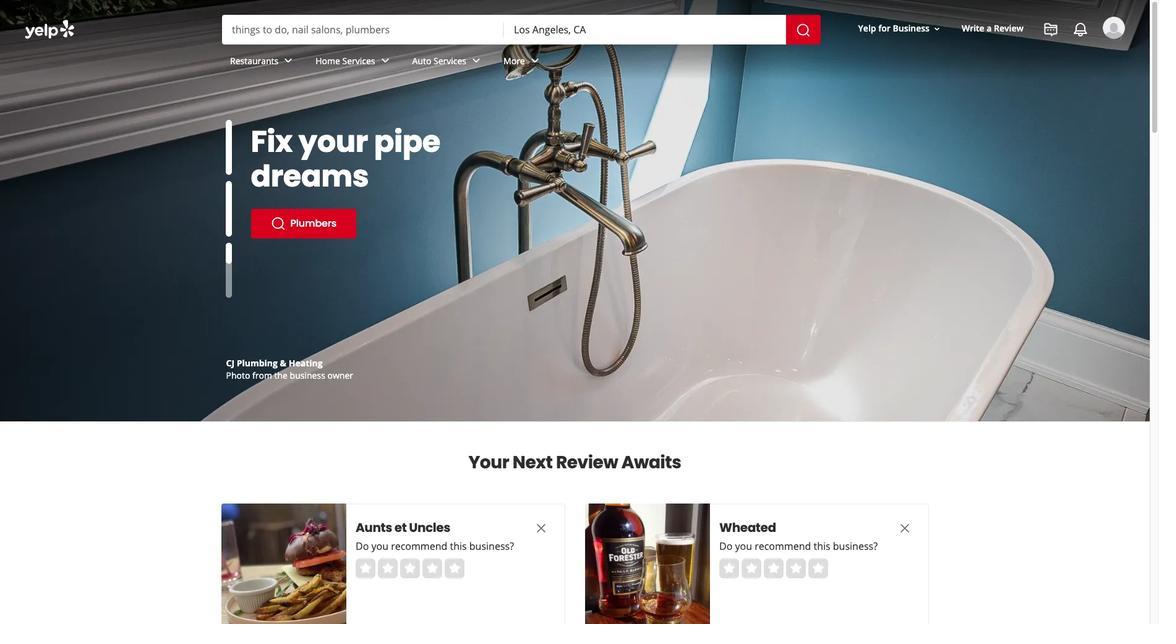 Task type: describe. For each thing, give the bounding box(es) containing it.
do you recommend this business? for aunts et uncles
[[355, 540, 514, 554]]

1 select slide image from the top
[[225, 120, 232, 175]]

restaurants link
[[220, 45, 306, 80]]

auto services link
[[402, 45, 494, 80]]

do for wheated
[[719, 540, 732, 554]]

(no rating) image for wheated
[[719, 559, 828, 579]]

aunts et uncles
[[355, 520, 450, 537]]

jeremy m. image
[[1103, 17, 1125, 39]]

business
[[290, 370, 325, 382]]

Near text field
[[514, 23, 776, 36]]

pipe
[[374, 121, 440, 163]]

do you recommend this business? for wheated
[[719, 540, 877, 554]]

you for wheated
[[735, 540, 752, 554]]

projects image
[[1044, 22, 1058, 37]]

cj plumbing & heating photo from the business owner
[[226, 358, 353, 382]]

search image
[[796, 23, 811, 37]]

for
[[878, 23, 891, 34]]

write a review link
[[957, 18, 1029, 40]]

cj
[[226, 358, 234, 369]]

dismiss card image for wheated
[[897, 521, 912, 536]]

rating element for aunts et uncles
[[355, 559, 464, 579]]

from
[[252, 370, 272, 382]]

et
[[394, 520, 406, 537]]

recommend for aunts et uncles
[[391, 540, 447, 554]]

write
[[962, 23, 985, 34]]

cj plumbing & heating link
[[226, 358, 323, 369]]

plumbing
[[237, 358, 278, 369]]

aunts
[[355, 520, 392, 537]]

photo
[[226, 370, 250, 382]]

wheated link
[[719, 520, 874, 537]]

heating
[[289, 358, 323, 369]]

business categories element
[[220, 45, 1125, 80]]

24 search v2 image
[[271, 216, 285, 231]]

home services link
[[306, 45, 402, 80]]

home services
[[316, 55, 375, 67]]

more link
[[494, 45, 552, 80]]

(no rating) image for aunts et uncles
[[355, 559, 464, 579]]

2 select slide image from the top
[[225, 181, 232, 237]]

plumbers
[[290, 216, 337, 231]]

business
[[893, 23, 930, 34]]

write a review
[[962, 23, 1024, 34]]

16 chevron down v2 image
[[932, 24, 942, 34]]

home
[[316, 55, 340, 67]]



Task type: vqa. For each thing, say whether or not it's contained in the screenshot.
4.4 (570 reviews)
no



Task type: locate. For each thing, give the bounding box(es) containing it.
services
[[342, 55, 375, 67], [434, 55, 466, 67]]

photo of wheated image
[[585, 504, 710, 625]]

0 horizontal spatial services
[[342, 55, 375, 67]]

yelp for business
[[858, 23, 930, 34]]

this down "wheated" link
[[813, 540, 830, 554]]

dismiss card image for aunts et uncles
[[534, 521, 548, 536]]

24 chevron down v2 image for home services
[[378, 53, 393, 68]]

&
[[280, 358, 286, 369]]

restaurants
[[230, 55, 278, 67]]

services right home
[[342, 55, 375, 67]]

0 horizontal spatial you
[[371, 540, 388, 554]]

you down aunts
[[371, 540, 388, 554]]

wheated
[[719, 520, 776, 537]]

24 chevron down v2 image for more
[[527, 53, 542, 68]]

business? down aunts et uncles link at left
[[469, 540, 514, 554]]

1 do from the left
[[355, 540, 369, 554]]

none field near
[[514, 23, 776, 36]]

1 vertical spatial select slide image
[[225, 181, 232, 237]]

owner
[[327, 370, 353, 382]]

2 recommend from the left
[[754, 540, 811, 554]]

business? for wheated
[[833, 540, 877, 554]]

services right auto
[[434, 55, 466, 67]]

24 chevron down v2 image
[[281, 53, 296, 68]]

1 do you recommend this business? from the left
[[355, 540, 514, 554]]

0 horizontal spatial dismiss card image
[[534, 521, 548, 536]]

your next review awaits
[[468, 451, 681, 475]]

select slide image left the 24 search v2 icon
[[225, 181, 232, 237]]

24 chevron down v2 image right more
[[527, 53, 542, 68]]

do down wheated
[[719, 540, 732, 554]]

24 chevron down v2 image right auto services
[[469, 53, 484, 68]]

1 horizontal spatial business?
[[833, 540, 877, 554]]

business?
[[469, 540, 514, 554], [833, 540, 877, 554]]

2 none field from the left
[[514, 23, 776, 36]]

your
[[299, 121, 368, 163]]

1 horizontal spatial do
[[719, 540, 732, 554]]

0 horizontal spatial this
[[450, 540, 466, 554]]

your
[[468, 451, 509, 475]]

auto services
[[412, 55, 466, 67]]

recommend down "wheated" link
[[754, 540, 811, 554]]

1 horizontal spatial you
[[735, 540, 752, 554]]

2 services from the left
[[434, 55, 466, 67]]

1 horizontal spatial services
[[434, 55, 466, 67]]

0 horizontal spatial do you recommend this business?
[[355, 540, 514, 554]]

3 24 chevron down v2 image from the left
[[527, 53, 542, 68]]

None field
[[232, 23, 494, 36], [514, 23, 776, 36]]

0 horizontal spatial none field
[[232, 23, 494, 36]]

24 chevron down v2 image inside "auto services" link
[[469, 53, 484, 68]]

select slide image
[[225, 120, 232, 175], [225, 181, 232, 237]]

next
[[513, 451, 553, 475]]

1 rating element from the left
[[355, 559, 464, 579]]

1 business? from the left
[[469, 540, 514, 554]]

1 24 chevron down v2 image from the left
[[378, 53, 393, 68]]

1 horizontal spatial recommend
[[754, 540, 811, 554]]

0 horizontal spatial do
[[355, 540, 369, 554]]

1 dismiss card image from the left
[[534, 521, 548, 536]]

Find text field
[[232, 23, 494, 36]]

0 vertical spatial select slide image
[[225, 120, 232, 175]]

you down wheated
[[735, 540, 752, 554]]

0 horizontal spatial recommend
[[391, 540, 447, 554]]

2 business? from the left
[[833, 540, 877, 554]]

2 rating element from the left
[[719, 559, 828, 579]]

none field find
[[232, 23, 494, 36]]

rating element
[[355, 559, 464, 579], [719, 559, 828, 579]]

do you recommend this business? down aunts et uncles link at left
[[355, 540, 514, 554]]

you for aunts et uncles
[[371, 540, 388, 554]]

None search field
[[0, 0, 1150, 92]]

rating element down "wheated" link
[[719, 559, 828, 579]]

1 horizontal spatial 24 chevron down v2 image
[[469, 53, 484, 68]]

0 horizontal spatial business?
[[469, 540, 514, 554]]

business? for aunts et uncles
[[469, 540, 514, 554]]

uncles
[[409, 520, 450, 537]]

(no rating) image down 'aunts et uncles'
[[355, 559, 464, 579]]

this
[[450, 540, 466, 554], [813, 540, 830, 554]]

this for wheated
[[813, 540, 830, 554]]

24 chevron down v2 image left auto
[[378, 53, 393, 68]]

2 horizontal spatial 24 chevron down v2 image
[[527, 53, 542, 68]]

review right the next
[[556, 451, 618, 475]]

None search field
[[222, 15, 823, 45]]

1 horizontal spatial (no rating) image
[[719, 559, 828, 579]]

1 horizontal spatial this
[[813, 540, 830, 554]]

24 chevron down v2 image for auto services
[[469, 53, 484, 68]]

1 services from the left
[[342, 55, 375, 67]]

a
[[987, 23, 992, 34]]

fix
[[251, 121, 293, 163]]

None radio
[[355, 559, 375, 579], [378, 559, 397, 579], [444, 559, 464, 579], [741, 559, 761, 579], [764, 559, 783, 579], [786, 559, 806, 579], [355, 559, 375, 579], [378, 559, 397, 579], [444, 559, 464, 579], [741, 559, 761, 579], [764, 559, 783, 579], [786, 559, 806, 579]]

24 chevron down v2 image
[[378, 53, 393, 68], [469, 53, 484, 68], [527, 53, 542, 68]]

(no rating) image down "wheated" link
[[719, 559, 828, 579]]

review for a
[[994, 23, 1024, 34]]

yelp for business button
[[853, 18, 947, 40]]

user actions element
[[848, 15, 1142, 92]]

photo of aunts et uncles image
[[221, 504, 346, 625]]

2 do from the left
[[719, 540, 732, 554]]

business? down "wheated" link
[[833, 540, 877, 554]]

select slide image left fix
[[225, 120, 232, 175]]

do you recommend this business?
[[355, 540, 514, 554], [719, 540, 877, 554]]

2 this from the left
[[813, 540, 830, 554]]

review inside "link"
[[994, 23, 1024, 34]]

awaits
[[622, 451, 681, 475]]

review
[[994, 23, 1024, 34], [556, 451, 618, 475]]

1 recommend from the left
[[391, 540, 447, 554]]

dismiss card image
[[534, 521, 548, 536], [897, 521, 912, 536]]

2 you from the left
[[735, 540, 752, 554]]

24 chevron down v2 image inside the home services link
[[378, 53, 393, 68]]

review for next
[[556, 451, 618, 475]]

recommend
[[391, 540, 447, 554], [754, 540, 811, 554]]

yelp
[[858, 23, 876, 34]]

1 horizontal spatial do you recommend this business?
[[719, 540, 877, 554]]

0 vertical spatial review
[[994, 23, 1024, 34]]

2 dismiss card image from the left
[[897, 521, 912, 536]]

review right the a
[[994, 23, 1024, 34]]

dreams
[[251, 156, 369, 197]]

1 horizontal spatial review
[[994, 23, 1024, 34]]

none field up business categories element
[[514, 23, 776, 36]]

more
[[504, 55, 525, 67]]

aunts et uncles link
[[355, 520, 510, 537]]

do for aunts et uncles
[[355, 540, 369, 554]]

none search field containing yelp for business
[[0, 0, 1150, 92]]

2 24 chevron down v2 image from the left
[[469, 53, 484, 68]]

do down aunts
[[355, 540, 369, 554]]

1 horizontal spatial dismiss card image
[[897, 521, 912, 536]]

(no rating) image
[[355, 559, 464, 579], [719, 559, 828, 579]]

1 this from the left
[[450, 540, 466, 554]]

none field up the home services link
[[232, 23, 494, 36]]

24 chevron down v2 image inside more link
[[527, 53, 542, 68]]

this for aunts et uncles
[[450, 540, 466, 554]]

fix your pipe dreams
[[251, 121, 440, 197]]

this down aunts et uncles link at left
[[450, 540, 466, 554]]

rating element for wheated
[[719, 559, 828, 579]]

do you recommend this business? down "wheated" link
[[719, 540, 877, 554]]

none search field inside explore banner section "banner"
[[222, 15, 823, 45]]

plumbers link
[[251, 209, 356, 239]]

1 you from the left
[[371, 540, 388, 554]]

2 do you recommend this business? from the left
[[719, 540, 877, 554]]

do
[[355, 540, 369, 554], [719, 540, 732, 554]]

services for auto services
[[434, 55, 466, 67]]

services for home services
[[342, 55, 375, 67]]

auto
[[412, 55, 431, 67]]

recommend for wheated
[[754, 540, 811, 554]]

recommend down uncles
[[391, 540, 447, 554]]

None radio
[[400, 559, 420, 579], [422, 559, 442, 579], [719, 559, 739, 579], [808, 559, 828, 579], [400, 559, 420, 579], [422, 559, 442, 579], [719, 559, 739, 579], [808, 559, 828, 579]]

you
[[371, 540, 388, 554], [735, 540, 752, 554]]

1 (no rating) image from the left
[[355, 559, 464, 579]]

1 horizontal spatial none field
[[514, 23, 776, 36]]

0 horizontal spatial 24 chevron down v2 image
[[378, 53, 393, 68]]

rating element down 'aunts et uncles'
[[355, 559, 464, 579]]

explore banner section banner
[[0, 0, 1150, 422]]

0 horizontal spatial (no rating) image
[[355, 559, 464, 579]]

the
[[274, 370, 288, 382]]

2 (no rating) image from the left
[[719, 559, 828, 579]]

1 vertical spatial review
[[556, 451, 618, 475]]

1 none field from the left
[[232, 23, 494, 36]]

0 horizontal spatial review
[[556, 451, 618, 475]]

notifications image
[[1073, 22, 1088, 37]]

0 horizontal spatial rating element
[[355, 559, 464, 579]]

1 horizontal spatial rating element
[[719, 559, 828, 579]]



